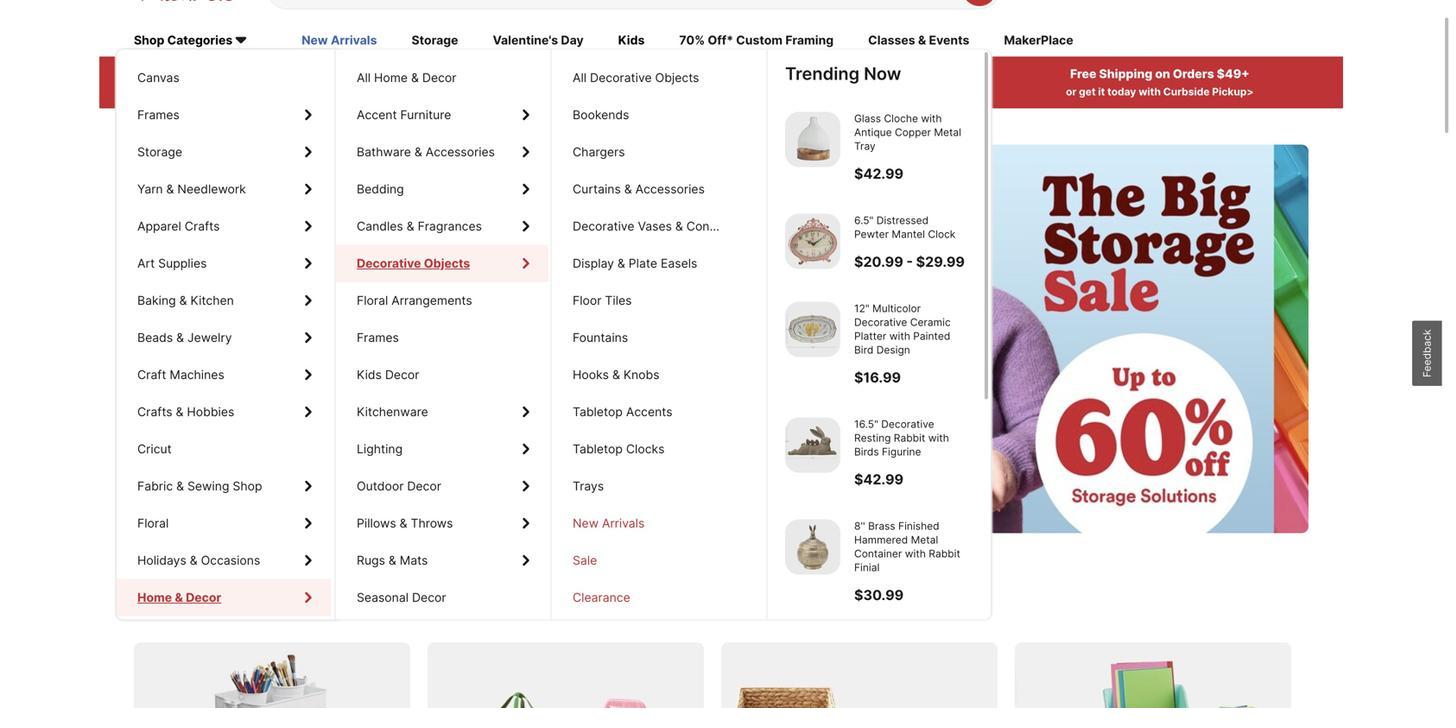 Task type: locate. For each thing, give the bounding box(es) containing it.
all up the apply>
[[357, 70, 371, 85]]

3 item undefined image from the top
[[785, 302, 840, 357]]

floor tiles
[[573, 293, 632, 308]]

new arrivals up price
[[302, 33, 377, 48]]

2 tabletop from the top
[[573, 442, 623, 457]]

objects up your
[[655, 70, 699, 85]]

2 item undefined image from the top
[[785, 214, 840, 269]]

apparel crafts link for shop categories
[[117, 208, 331, 245]]

2 $42.99 from the top
[[854, 471, 904, 488]]

on inside free shipping on orders $49+ or get it today with curbside pickup>
[[1155, 67, 1170, 81]]

classes & events
[[868, 33, 969, 48]]

kitchenware link
[[336, 393, 548, 431]]

free
[[1070, 67, 1097, 81]]

storage down rugs
[[306, 594, 384, 619]]

new up sale
[[573, 516, 599, 531]]

candles
[[357, 219, 403, 234]]

kitchen for valentine's day
[[190, 293, 234, 308]]

craft machines for new arrivals
[[137, 368, 224, 382]]

metal inside glass cloche with antique copper metal tray
[[934, 126, 961, 139]]

beads
[[137, 330, 173, 345], [137, 330, 173, 345], [137, 330, 173, 345], [137, 330, 173, 345], [137, 330, 173, 345], [137, 330, 173, 345], [137, 330, 173, 345], [137, 330, 173, 345]]

cricut for valentine's day
[[137, 442, 172, 457]]

0 horizontal spatial arrivals
[[331, 33, 377, 48]]

holidays for 70% off* custom framing
[[137, 553, 186, 568]]

for
[[388, 594, 417, 619]]

three water hyacinth baskets in white, brown and tan image
[[721, 643, 998, 708]]

holidays & occasions for kids
[[137, 553, 260, 568]]

arrivals up sale link
[[602, 516, 645, 531]]

objects inside 'link'
[[424, 256, 470, 271]]

crafts & hobbies for new arrivals
[[137, 405, 234, 419]]

needlework for valentine's day
[[177, 182, 246, 197]]

$42.99
[[854, 165, 904, 182], [854, 471, 904, 488]]

baking for new arrivals
[[137, 293, 176, 308]]

framing
[[785, 33, 834, 48]]

$30.99
[[854, 587, 904, 604]]

floral link for shop categories
[[117, 505, 331, 542]]

1 horizontal spatial kids
[[618, 33, 645, 48]]

with up design
[[889, 330, 910, 342]]

tabletop down hooks
[[573, 405, 623, 419]]

0 vertical spatial kids
[[618, 33, 645, 48]]

$42.99 down tray
[[854, 165, 904, 182]]

$49+
[[1217, 67, 1250, 81]]

art for storage
[[137, 256, 155, 271]]

baking & kitchen link
[[117, 282, 331, 319], [117, 282, 331, 319], [117, 282, 331, 319], [117, 282, 331, 319], [117, 282, 331, 319], [117, 282, 331, 319], [117, 282, 331, 319], [117, 282, 331, 319]]

sewing
[[187, 479, 229, 494], [187, 479, 229, 494], [187, 479, 229, 494], [187, 479, 229, 494], [187, 479, 229, 494], [187, 479, 229, 494], [187, 479, 229, 494], [187, 479, 229, 494]]

creative
[[218, 594, 301, 619]]

0 vertical spatial tabletop
[[573, 405, 623, 419]]

crafts & hobbies link for new arrivals
[[117, 393, 331, 431]]

rabbit down finished
[[929, 548, 960, 560]]

1 tabletop from the top
[[573, 405, 623, 419]]

kitchen for new arrivals
[[190, 293, 234, 308]]

kids for kids decor
[[357, 368, 382, 382]]

frames link for shop categories
[[117, 96, 331, 133]]

16.5" decorative resting rabbit with birds figurine
[[854, 418, 949, 458]]

art supplies
[[137, 256, 207, 271], [137, 256, 207, 271], [137, 256, 207, 271], [137, 256, 207, 271], [137, 256, 207, 271], [137, 256, 207, 271], [137, 256, 207, 271], [137, 256, 207, 271]]

kitchen for storage
[[190, 293, 234, 308]]

curtains & accessories link
[[552, 171, 764, 208]]

jewelry for storage
[[187, 330, 232, 345]]

price
[[307, 67, 338, 81]]

save
[[134, 594, 183, 619]]

baking & kitchen link for new arrivals
[[117, 282, 331, 319]]

metal down finished
[[911, 534, 938, 546]]

lighting link
[[336, 431, 548, 468]]

storage down organize!
[[456, 326, 530, 352]]

craft machines link for shop categories
[[117, 356, 331, 393]]

kids decor link
[[336, 356, 548, 393]]

holidays & occasions link for 70% off* custom framing
[[117, 542, 331, 579]]

floral for classes & events
[[137, 516, 169, 531]]

fabric & sewing shop for shop categories
[[137, 479, 262, 494]]

0 horizontal spatial rabbit
[[894, 432, 925, 444]]

8''
[[854, 520, 865, 532]]

0 horizontal spatial new arrivals
[[302, 33, 377, 48]]

holidays for shop categories
[[137, 553, 186, 568]]

valentine's day
[[493, 33, 584, 48]]

hooks & knobs
[[573, 368, 659, 382]]

2 horizontal spatial all
[[573, 70, 587, 85]]

4 item undefined image from the top
[[785, 418, 840, 473]]

item undefined image left birds
[[785, 418, 840, 473]]

decorative up figurine
[[881, 418, 934, 431]]

valentine's day link
[[493, 32, 584, 51]]

0 horizontal spatial on
[[188, 594, 214, 619]]

tabletop up "trays"
[[573, 442, 623, 457]]

holidays
[[137, 553, 186, 568], [137, 553, 186, 568], [137, 553, 186, 568], [137, 553, 186, 568], [137, 553, 186, 568], [137, 553, 186, 568], [137, 553, 186, 568], [137, 553, 186, 568]]

new arrivals link up price
[[302, 32, 377, 51]]

1 vertical spatial metal
[[911, 534, 938, 546]]

makerplace link
[[1004, 32, 1073, 51]]

70%
[[679, 33, 705, 48]]

floral arrangements
[[357, 293, 472, 308]]

1 vertical spatial arrivals
[[602, 516, 645, 531]]

with right resting
[[928, 432, 949, 444]]

home & decor link for valentine's day
[[117, 579, 331, 616]]

on right save
[[188, 594, 214, 619]]

yarn & needlework for valentine's day
[[137, 182, 246, 197]]

occasions for new arrivals
[[201, 553, 260, 568]]

lighting
[[357, 442, 403, 457]]

$20.99 - $29.99
[[854, 253, 965, 270]]

decorative inside all decorative objects link
[[590, 70, 652, 85]]

0 vertical spatial metal
[[934, 126, 961, 139]]

1 vertical spatial $42.99
[[854, 471, 904, 488]]

crafts & hobbies link for classes & events
[[117, 393, 331, 431]]

5 item undefined image from the top
[[785, 519, 840, 575]]

cricut link
[[117, 431, 331, 468], [117, 431, 331, 468], [117, 431, 331, 468], [117, 431, 331, 468], [117, 431, 331, 468], [117, 431, 331, 468], [117, 431, 331, 468], [117, 431, 331, 468]]

fabric & sewing shop link for kids
[[117, 468, 331, 505]]

baking & kitchen
[[137, 293, 234, 308], [137, 293, 234, 308], [137, 293, 234, 308], [137, 293, 234, 308], [137, 293, 234, 308], [137, 293, 234, 308], [137, 293, 234, 308], [137, 293, 234, 308]]

metal right copper
[[934, 126, 961, 139]]

1 horizontal spatial arrivals
[[602, 516, 645, 531]]

all up the "when"
[[573, 70, 587, 85]]

all
[[240, 67, 256, 81], [357, 70, 371, 85], [573, 70, 587, 85]]

0 horizontal spatial new arrivals link
[[302, 32, 377, 51]]

1 vertical spatial new
[[573, 516, 599, 531]]

decorative objects
[[357, 256, 470, 271]]

off*
[[708, 33, 733, 48]]

candles & fragrances
[[357, 219, 482, 234]]

objects
[[655, 70, 699, 85], [424, 256, 470, 271]]

with down 20%
[[193, 86, 215, 98]]

1 vertical spatial accessories
[[635, 182, 705, 197]]

apparel crafts link for classes & events
[[117, 208, 331, 245]]

baking for valentine's day
[[137, 293, 176, 308]]

yarn for kids
[[137, 182, 163, 197]]

$42.99 down birds
[[854, 471, 904, 488]]

0 horizontal spatial objects
[[424, 256, 470, 271]]

cricut for storage
[[137, 442, 172, 457]]

holidays & occasions for 70% off* custom framing
[[137, 553, 260, 568]]

0 vertical spatial rabbit
[[894, 432, 925, 444]]

1 horizontal spatial rabbit
[[929, 548, 960, 560]]

frames link for new arrivals
[[117, 96, 331, 133]]

with right today at the top right of the page
[[1139, 86, 1161, 98]]

0 horizontal spatial all
[[240, 67, 256, 81]]

1 vertical spatial tabletop
[[573, 442, 623, 457]]

baking & kitchen for storage
[[137, 293, 234, 308]]

curbside
[[1163, 86, 1210, 98]]

apparel for 70% off* custom framing
[[137, 219, 181, 234]]

baking & kitchen for shop categories
[[137, 293, 234, 308]]

floral for new arrivals
[[137, 516, 169, 531]]

rugs & mats link
[[336, 542, 548, 579]]

crafts & hobbies link for storage
[[117, 393, 331, 431]]

jewelry
[[187, 330, 232, 345], [187, 330, 232, 345], [187, 330, 232, 345], [187, 330, 232, 345], [187, 330, 232, 345], [187, 330, 232, 345], [187, 330, 232, 345], [187, 330, 232, 345]]

art
[[137, 256, 155, 271], [137, 256, 155, 271], [137, 256, 155, 271], [137, 256, 155, 271], [137, 256, 155, 271], [137, 256, 155, 271], [137, 256, 155, 271], [137, 256, 155, 271]]

item undefined image
[[785, 112, 840, 167], [785, 214, 840, 269], [785, 302, 840, 357], [785, 418, 840, 473], [785, 519, 840, 575]]

frames for shop categories
[[137, 108, 180, 122]]

storage
[[412, 33, 458, 48], [137, 145, 182, 159], [137, 145, 182, 159], [137, 145, 182, 159], [137, 145, 182, 159], [137, 145, 182, 159], [137, 145, 182, 159], [137, 145, 182, 159], [137, 145, 182, 159]]

beads for 70% off* custom framing
[[137, 330, 173, 345]]

machines for storage
[[170, 368, 224, 382]]

decor
[[422, 70, 457, 85], [385, 368, 419, 382], [407, 479, 441, 494], [186, 590, 220, 605], [186, 590, 220, 605], [186, 590, 220, 605], [186, 590, 220, 605], [186, 590, 220, 605], [186, 590, 220, 605], [186, 590, 220, 605], [186, 590, 221, 605], [412, 590, 446, 605]]

accessories up the decorative vases & containers
[[635, 182, 705, 197]]

supplies for storage
[[158, 256, 207, 271]]

accessories
[[426, 145, 495, 159], [635, 182, 705, 197]]

1 horizontal spatial on
[[1155, 67, 1170, 81]]

colorful plastic storage bins image
[[1015, 643, 1291, 708]]

art supplies for 70% off* custom framing
[[137, 256, 207, 271]]

home & decor link for kids
[[117, 579, 331, 616]]

item undefined image down details
[[785, 112, 840, 167]]

ceramic
[[910, 316, 951, 329]]

apparel crafts link for 70% off* custom framing
[[117, 208, 331, 245]]

1 vertical spatial objects
[[424, 256, 470, 271]]

it
[[1098, 86, 1105, 98]]

decorative up "you"
[[590, 70, 652, 85]]

accessories up the bedding link
[[426, 145, 495, 159]]

shop for storage
[[233, 479, 262, 494]]

classes & events link
[[868, 32, 969, 51]]

up
[[230, 326, 255, 352]]

home & decor link for shop categories
[[117, 579, 331, 616]]

1 horizontal spatial new
[[573, 516, 599, 531]]

with inside the 20% off all regular price purchases with code daily23us. exclusions apply>
[[193, 86, 215, 98]]

needlework for 70% off* custom framing
[[177, 182, 246, 197]]

0 vertical spatial accessories
[[426, 145, 495, 159]]

item undefined image left 12"
[[785, 302, 840, 357]]

home & decor link for classes & events
[[117, 579, 331, 616]]

baking & kitchen link for 70% off* custom framing
[[117, 282, 331, 319]]

rugs & mats
[[357, 553, 428, 568]]

home & decor for shop categories
[[137, 590, 220, 605]]

1 horizontal spatial storage
[[456, 326, 530, 352]]

tiles
[[605, 293, 632, 308]]

decorative up platter
[[854, 316, 907, 329]]

when
[[583, 86, 611, 98]]

fragrances
[[418, 219, 482, 234]]

on up curbside
[[1155, 67, 1170, 81]]

floral arrangements link
[[336, 282, 548, 319]]

yarn & needlework for 70% off* custom framing
[[137, 182, 246, 197]]

beads & jewelry for shop categories
[[137, 330, 232, 345]]

home & decor link for new arrivals
[[117, 579, 331, 616]]

rabbit up figurine
[[894, 432, 925, 444]]

1 vertical spatial storage
[[306, 594, 384, 619]]

frames link for kids
[[117, 96, 331, 133]]

cricut
[[137, 442, 172, 457], [137, 442, 172, 457], [137, 442, 172, 457], [137, 442, 172, 457], [137, 442, 172, 457], [137, 442, 172, 457], [137, 442, 172, 457], [137, 442, 172, 457]]

new arrivals down "trays"
[[573, 516, 645, 531]]

easels
[[661, 256, 697, 271]]

holidays & occasions link
[[117, 542, 331, 579], [117, 542, 331, 579], [117, 542, 331, 579], [117, 542, 331, 579], [117, 542, 331, 579], [117, 542, 331, 579], [117, 542, 331, 579], [117, 542, 331, 579]]

crafts & hobbies
[[137, 405, 234, 419], [137, 405, 234, 419], [137, 405, 234, 419], [137, 405, 234, 419], [137, 405, 234, 419], [137, 405, 234, 419], [137, 405, 234, 419], [137, 405, 234, 419]]

item undefined image left 6.5"
[[785, 214, 840, 269]]

art supplies link
[[117, 245, 331, 282], [117, 245, 331, 282], [117, 245, 331, 282], [117, 245, 331, 282], [117, 245, 331, 282], [117, 245, 331, 282], [117, 245, 331, 282], [117, 245, 331, 282]]

shop for 70% off* custom framing
[[233, 479, 262, 494]]

beads & jewelry link for valentine's day
[[117, 319, 331, 356]]

home & decor link for 70% off* custom framing
[[117, 579, 331, 616]]

apparel crafts for kids
[[137, 219, 220, 234]]

1 horizontal spatial new arrivals link
[[552, 505, 764, 542]]

decorative
[[590, 70, 652, 85], [573, 219, 635, 234], [357, 256, 421, 271], [854, 316, 907, 329], [881, 418, 934, 431]]

container
[[854, 548, 902, 560]]

with inside 8'' brass finished hammered metal container with rabbit finial
[[905, 548, 926, 560]]

or
[[1066, 86, 1077, 98]]

holidays & occasions link for storage
[[117, 542, 331, 579]]

item undefined image left 8''
[[785, 519, 840, 575]]

1 horizontal spatial new arrivals
[[573, 516, 645, 531]]

with up copper
[[921, 112, 942, 125]]

item undefined image for 12"
[[785, 302, 840, 357]]

1 vertical spatial rabbit
[[929, 548, 960, 560]]

storage for shop categories
[[137, 145, 182, 159]]

1 $42.99 from the top
[[854, 165, 904, 182]]

0 vertical spatial on
[[1155, 67, 1170, 81]]

bathware & accessories link
[[336, 133, 548, 171]]

score up to 60% off essential storage supplies.
[[168, 326, 622, 352]]

hammered
[[854, 534, 908, 546]]

space.
[[484, 594, 552, 619]]

1 horizontal spatial all
[[357, 70, 371, 85]]

home
[[374, 70, 408, 85], [137, 590, 171, 605], [137, 590, 171, 605], [137, 590, 171, 605], [137, 590, 171, 605], [137, 590, 171, 605], [137, 590, 171, 605], [137, 590, 171, 605], [137, 590, 172, 605]]

home inside all home & decor link
[[374, 70, 408, 85]]

exclusions
[[308, 86, 363, 98]]

1 vertical spatial kids
[[357, 368, 382, 382]]

all right off
[[240, 67, 256, 81]]

kids up the all decorative objects
[[618, 33, 645, 48]]

holiday storage containers image
[[428, 643, 704, 708]]

new up price
[[302, 33, 328, 48]]

1 vertical spatial new arrivals
[[573, 516, 645, 531]]

kitchen for 70% off* custom framing
[[190, 293, 234, 308]]

beads & jewelry for kids
[[137, 330, 232, 345]]

fabric & sewing shop link for shop categories
[[117, 468, 331, 505]]

display
[[573, 256, 614, 271]]

home & decor for storage
[[137, 590, 220, 605]]

0 horizontal spatial accessories
[[426, 145, 495, 159]]

trending
[[785, 63, 860, 84]]

supplies.
[[535, 326, 622, 352]]

cricut link for new arrivals
[[117, 431, 331, 468]]

objects down fragrances
[[424, 256, 470, 271]]

kids
[[618, 33, 645, 48], [357, 368, 382, 382]]

frames
[[137, 108, 180, 122], [137, 108, 180, 122], [137, 108, 180, 122], [137, 108, 180, 122], [137, 108, 180, 122], [137, 108, 180, 122], [137, 108, 180, 122], [137, 108, 180, 122], [357, 330, 399, 345]]

decorative down curtains
[[573, 219, 635, 234]]

1 item undefined image from the top
[[785, 112, 840, 167]]

pillows
[[357, 516, 396, 531]]

bookends link
[[552, 96, 764, 133]]

0 horizontal spatial new
[[302, 33, 328, 48]]

fabric & sewing shop link
[[117, 468, 331, 505], [117, 468, 331, 505], [117, 468, 331, 505], [117, 468, 331, 505], [117, 468, 331, 505], [117, 468, 331, 505], [117, 468, 331, 505], [117, 468, 331, 505]]

beads & jewelry for storage
[[137, 330, 232, 345]]

storage link for valentine's day
[[117, 133, 331, 171]]

kids down off
[[357, 368, 382, 382]]

canvas for valentine's day
[[137, 70, 179, 85]]

tabletop for tabletop accents
[[573, 405, 623, 419]]

arrivals up "purchases"
[[331, 33, 377, 48]]

crafts & hobbies for shop categories
[[137, 405, 234, 419]]

0 vertical spatial $42.99
[[854, 165, 904, 182]]

canvas for 70% off* custom framing
[[137, 70, 179, 85]]

item undefined image for glass
[[785, 112, 840, 167]]

off
[[333, 326, 360, 352]]

categories
[[167, 33, 233, 48]]

art for classes & events
[[137, 256, 155, 271]]

trending now
[[785, 63, 901, 84]]

0 vertical spatial storage
[[456, 326, 530, 352]]

with inside glass cloche with antique copper metal tray
[[921, 112, 942, 125]]

1 horizontal spatial accessories
[[635, 182, 705, 197]]

cloche
[[884, 112, 918, 125]]

all decorative objects link
[[552, 59, 764, 96]]

decorative down candles
[[357, 256, 421, 271]]

pickup>
[[1212, 86, 1254, 98]]

yarn for classes & events
[[137, 182, 163, 197]]

0 horizontal spatial kids
[[357, 368, 382, 382]]

score
[[168, 326, 225, 352]]

storage for classes & events
[[137, 145, 182, 159]]

accessories for curtains & accessories
[[635, 182, 705, 197]]

machines for valentine's day
[[170, 368, 224, 382]]

0 vertical spatial objects
[[655, 70, 699, 85]]

1 vertical spatial new arrivals link
[[552, 505, 764, 542]]

apply>
[[851, 86, 887, 98]]

storage
[[456, 326, 530, 352], [306, 594, 384, 619]]

yarn & needlework link for new arrivals
[[117, 171, 331, 208]]

apply>
[[365, 86, 400, 98]]

new arrivals link up the clearance link
[[552, 505, 764, 542]]

$42.99 for figurine
[[854, 471, 904, 488]]

with down finished
[[905, 548, 926, 560]]



Task type: describe. For each thing, give the bounding box(es) containing it.
decorative inside decorative vases & containers link
[[573, 219, 635, 234]]

brass
[[868, 520, 895, 532]]

1 vertical spatial on
[[188, 594, 214, 619]]

glass cloche with antique copper metal tray
[[854, 112, 961, 152]]

60%
[[285, 326, 328, 352]]

yarn for shop categories
[[137, 182, 163, 197]]

chargers
[[573, 145, 625, 159]]

home & decor for new arrivals
[[137, 590, 220, 605]]

apparel crafts for shop categories
[[137, 219, 220, 234]]

hobbies for shop categories
[[187, 405, 234, 419]]

apparel for kids
[[137, 219, 181, 234]]

art supplies link for kids
[[117, 245, 331, 282]]

cricut for new arrivals
[[137, 442, 172, 457]]

$20.99
[[854, 253, 903, 270]]

home for storage
[[137, 590, 171, 605]]

apparel crafts for valentine's day
[[137, 219, 220, 234]]

floral link for new arrivals
[[117, 505, 331, 542]]

multicolor
[[872, 302, 921, 315]]

beads & jewelry link for kids
[[117, 319, 331, 356]]

beads & jewelry for valentine's day
[[137, 330, 232, 345]]

item undefined image for 6.5"
[[785, 214, 840, 269]]

0 vertical spatial arrivals
[[331, 33, 377, 48]]

storage link for 70% off* custom framing
[[117, 133, 331, 171]]

home for kids
[[137, 590, 171, 605]]

off
[[218, 67, 237, 81]]

floral link for valentine's day
[[117, 505, 331, 542]]

mats
[[400, 553, 428, 568]]

baking & kitchen for new arrivals
[[137, 293, 234, 308]]

storage for 70% off* custom framing
[[137, 145, 182, 159]]

yarn for valentine's day
[[137, 182, 163, 197]]

jewelry for 70% off* custom framing
[[187, 330, 232, 345]]

canvas for new arrivals
[[137, 70, 179, 85]]

curtains & accessories
[[573, 182, 705, 197]]

trays link
[[552, 468, 764, 505]]

birds
[[854, 446, 879, 458]]

all inside the 20% off all regular price purchases with code daily23us. exclusions apply>
[[240, 67, 256, 81]]

canvas for shop categories
[[137, 70, 179, 85]]

yarn for storage
[[137, 182, 163, 197]]

canvas link for classes & events
[[117, 59, 331, 96]]

orders
[[1173, 67, 1214, 81]]

events
[[929, 33, 969, 48]]

tray
[[854, 140, 876, 152]]

kids for kids
[[618, 33, 645, 48]]

$16.99
[[854, 369, 901, 386]]

accent furniture link
[[336, 96, 548, 133]]

8'' brass finished hammered metal container with rabbit finial
[[854, 520, 960, 574]]

6.5" distressed pewter mantel clock
[[854, 214, 956, 241]]

sewing for kids
[[187, 479, 229, 494]]

craft machines link for storage
[[117, 356, 331, 393]]

purchases
[[341, 67, 404, 81]]

rewards
[[742, 67, 794, 81]]

fabric for valentine's day
[[137, 479, 173, 494]]

holidays & occasions link for valentine's day
[[117, 542, 331, 579]]

floral for valentine's day
[[137, 516, 169, 531]]

floral link for classes & events
[[117, 505, 331, 542]]

vases
[[638, 219, 672, 234]]

rabbit inside 8'' brass finished hammered metal container with rabbit finial
[[929, 548, 960, 560]]

needlework for new arrivals
[[177, 182, 246, 197]]

kitchenware
[[357, 405, 428, 419]]

fabric & sewing shop for valentine's day
[[137, 479, 262, 494]]

baking for 70% off* custom framing
[[137, 293, 176, 308]]

chargers link
[[552, 133, 764, 171]]

earn 9% in rewards when you use your michaels™ credit card.³ details & apply>
[[583, 67, 887, 98]]

1 horizontal spatial objects
[[655, 70, 699, 85]]

shipping
[[1099, 67, 1153, 81]]

baking & kitchen for 70% off* custom framing
[[137, 293, 234, 308]]

jewelry for kids
[[187, 330, 232, 345]]

cricut link for shop categories
[[117, 431, 331, 468]]

michaels™
[[681, 86, 733, 98]]

floral inside "link"
[[357, 293, 388, 308]]

with inside 16.5" decorative resting rabbit with birds figurine
[[928, 432, 949, 444]]

supplies for new arrivals
[[158, 256, 207, 271]]

rugs
[[357, 553, 385, 568]]

fabric & sewing shop for kids
[[137, 479, 262, 494]]

all decorative objects
[[573, 70, 699, 85]]

essential
[[365, 326, 451, 352]]

frames for kids
[[137, 108, 180, 122]]

fabric & sewing shop link for valentine's day
[[117, 468, 331, 505]]

hobbies for 70% off* custom framing
[[187, 405, 234, 419]]

your
[[655, 86, 678, 98]]

0 horizontal spatial storage
[[306, 594, 384, 619]]

curtains
[[573, 182, 621, 197]]

decor inside "link"
[[407, 479, 441, 494]]

outdoor decor link
[[336, 468, 548, 505]]

outdoor decor
[[357, 479, 441, 494]]

yarn & needlework link for kids
[[117, 171, 331, 208]]

canvas link for 70% off* custom framing
[[117, 59, 331, 96]]

candles & fragrances link
[[336, 208, 548, 245]]

jewelry for shop categories
[[187, 330, 232, 345]]

with inside free shipping on orders $49+ or get it today with curbside pickup>
[[1139, 86, 1161, 98]]

with inside 12" multicolor decorative ceramic platter with painted bird design
[[889, 330, 910, 342]]

display & plate easels link
[[552, 245, 764, 282]]

metal inside 8'' brass finished hammered metal container with rabbit finial
[[911, 534, 938, 546]]

apparel crafts link for valentine's day
[[117, 208, 331, 245]]

0 vertical spatial new
[[302, 33, 328, 48]]

now
[[864, 63, 901, 84]]

holidays & occasions link for kids
[[117, 542, 331, 579]]

decorative vases & containers link
[[552, 208, 764, 245]]

regular
[[259, 67, 305, 81]]

occasions for valentine's day
[[201, 553, 260, 568]]

sewing for shop categories
[[187, 479, 229, 494]]

get
[[1079, 86, 1096, 98]]

sewing for 70% off* custom framing
[[187, 479, 229, 494]]

apparel crafts for new arrivals
[[137, 219, 220, 234]]

canvas link for kids
[[117, 59, 331, 96]]

needlework for kids
[[177, 182, 246, 197]]

70% off* custom framing link
[[679, 32, 834, 51]]

craft for classes & events
[[137, 368, 166, 382]]

20% off all regular price purchases with code daily23us. exclusions apply>
[[189, 67, 404, 98]]

mantel
[[892, 228, 925, 241]]

craft machines for classes & events
[[137, 368, 224, 382]]

occasions for storage
[[201, 553, 260, 568]]

floral for 70% off* custom framing
[[137, 516, 169, 531]]

accent
[[357, 108, 397, 122]]

details
[[804, 86, 839, 98]]

hobbies for valentine's day
[[187, 405, 234, 419]]

decorative inside 12" multicolor decorative ceramic platter with painted bird design
[[854, 316, 907, 329]]

beads & jewelry link for shop categories
[[117, 319, 331, 356]]

home for classes & events
[[137, 590, 171, 605]]

crafts & hobbies for 70% off* custom framing
[[137, 405, 234, 419]]

holidays & occasions link for new arrivals
[[117, 542, 331, 579]]

organize!
[[398, 261, 589, 314]]

classes
[[868, 33, 915, 48]]

0 vertical spatial new arrivals link
[[302, 32, 377, 51]]

floor
[[573, 293, 602, 308]]

kids link
[[618, 32, 645, 51]]

clock
[[928, 228, 956, 241]]

bathware
[[357, 145, 411, 159]]

0 vertical spatial new arrivals
[[302, 33, 377, 48]]

craft for storage
[[137, 368, 166, 382]]

furniture
[[400, 108, 451, 122]]

arrangements
[[391, 293, 472, 308]]

storage link for classes & events
[[117, 133, 331, 171]]

pewter
[[854, 228, 889, 241]]

decorative inside decorative objects 'link'
[[357, 256, 421, 271]]

seasonal decor
[[357, 590, 446, 605]]

makerplace
[[1004, 33, 1073, 48]]

yarn & needlework link for shop categories
[[117, 171, 331, 208]]

kitchen for kids
[[190, 293, 234, 308]]

free shipping on orders $49+ or get it today with curbside pickup>
[[1066, 67, 1254, 98]]

art supplies for classes & events
[[137, 256, 207, 271]]

floral link for kids
[[117, 505, 331, 542]]

containers
[[686, 219, 749, 234]]

storage for new arrivals
[[137, 145, 182, 159]]

earn
[[677, 67, 704, 81]]

pillows & throws
[[357, 516, 453, 531]]

accent furniture
[[357, 108, 451, 122]]

shop for shop categories
[[233, 479, 262, 494]]

day
[[561, 33, 584, 48]]

finished
[[898, 520, 939, 532]]

display & plate easels
[[573, 256, 697, 271]]

-
[[907, 253, 913, 270]]

fountains
[[573, 330, 628, 345]]

supplies for classes & events
[[158, 256, 207, 271]]

today
[[1107, 86, 1136, 98]]

craft machines link for valentine's day
[[117, 356, 331, 393]]

tabletop accents
[[573, 405, 673, 419]]

bird
[[854, 344, 874, 356]]

you
[[613, 86, 632, 98]]

craft machines link for 70% off* custom framing
[[117, 356, 331, 393]]

seasonal decor link
[[336, 579, 548, 616]]

occasions for 70% off* custom framing
[[201, 553, 260, 568]]

supplies for kids
[[158, 256, 207, 271]]

machines for new arrivals
[[170, 368, 224, 382]]

item undefined image for 8''
[[785, 519, 840, 575]]

fabric for storage
[[137, 479, 173, 494]]

canvas for storage
[[137, 70, 179, 85]]

seasonal
[[357, 590, 409, 605]]

distressed
[[876, 214, 929, 227]]

decorative vases & containers
[[573, 219, 749, 234]]

use
[[634, 86, 653, 98]]

decorative inside 16.5" decorative resting rabbit with birds figurine
[[881, 418, 934, 431]]

white rolling cart with art supplies image
[[134, 643, 410, 708]]

beads for classes & events
[[137, 330, 173, 345]]

frames link for storage
[[117, 96, 331, 133]]

12" multicolor decorative ceramic platter with painted bird design
[[854, 302, 951, 356]]

copper
[[895, 126, 931, 139]]

home for shop categories
[[137, 590, 171, 605]]

tabletop clocks
[[573, 442, 665, 457]]

storage for kids
[[137, 145, 182, 159]]

crafts & hobbies link for valentine's day
[[117, 393, 331, 431]]

rabbit inside 16.5" decorative resting rabbit with birds figurine
[[894, 432, 925, 444]]

yarn & needlework for shop categories
[[137, 182, 246, 197]]

storage link for shop categories
[[117, 133, 331, 171]]

beads & jewelry link for storage
[[117, 319, 331, 356]]

bathware & accessories
[[357, 145, 495, 159]]

occasions for kids
[[201, 553, 260, 568]]

ready.
[[168, 261, 299, 314]]

apparel crafts link for new arrivals
[[117, 208, 331, 245]]

& inside earn 9% in rewards when you use your michaels™ credit card.³ details & apply>
[[841, 86, 848, 98]]

to
[[260, 326, 280, 352]]

in
[[728, 67, 739, 81]]

the big storage sale up to 60% off storage solutions with woman holding plastic containers image
[[134, 145, 1309, 534]]



Task type: vqa. For each thing, say whether or not it's contained in the screenshot.
time at the top of page
no



